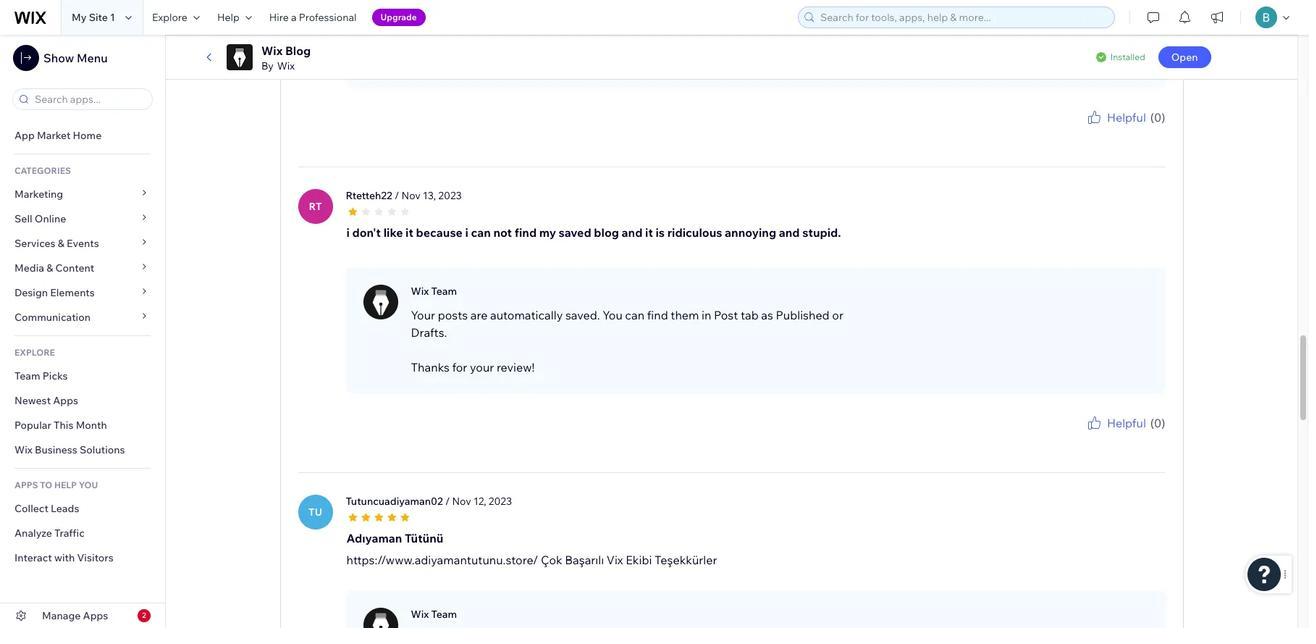 Task type: vqa. For each thing, say whether or not it's contained in the screenshot.
for related to second helpful button from the bottom of the page
yes



Task type: locate. For each thing, give the bounding box(es) containing it.
0 vertical spatial for
[[1095, 126, 1106, 137]]

1 horizontal spatial &
[[58, 237, 64, 250]]

marketing
[[14, 188, 63, 201]]

my
[[540, 225, 556, 240]]

0 vertical spatial (0)
[[1151, 110, 1166, 124]]

1 feedback from the top
[[1128, 126, 1166, 137]]

content
[[55, 262, 94, 275]]

0 vertical spatial thank
[[1051, 126, 1076, 137]]

0 vertical spatial you
[[1078, 126, 1093, 137]]

1 vertical spatial you
[[1078, 432, 1093, 442]]

thanks
[[411, 360, 450, 374]]

1 vertical spatial helpful button
[[1086, 414, 1147, 432]]

vix
[[607, 553, 624, 567]]

1 vertical spatial &
[[46, 262, 53, 275]]

categories
[[14, 165, 71, 176]]

& right media
[[46, 262, 53, 275]]

1 and from the left
[[622, 225, 643, 240]]

2 i from the left
[[466, 225, 469, 240]]

installed
[[1111, 51, 1146, 62]]

w i image
[[363, 608, 398, 628]]

helpful for 2nd helpful button from the bottom
[[1108, 110, 1147, 124]]

media
[[14, 262, 44, 275]]

Search apps... field
[[30, 89, 148, 109]]

explore
[[152, 11, 188, 24]]

1 (0) from the top
[[1151, 110, 1166, 124]]

1 vertical spatial your
[[470, 360, 494, 374]]

wix team
[[411, 31, 457, 44], [411, 284, 457, 298], [411, 608, 457, 621]]

post
[[714, 308, 739, 322]]

2023 for rtetteh22 / nov 13, 2023
[[439, 189, 462, 202]]

team inside sidebar element
[[14, 370, 40, 383]]

my site 1
[[72, 11, 115, 24]]

nov left 13,
[[402, 189, 421, 202]]

1 vertical spatial find
[[647, 308, 669, 322]]

tutuncuadiyaman02 / nov 12, 2023
[[346, 495, 512, 508]]

0 horizontal spatial nov
[[402, 189, 421, 202]]

find left my
[[515, 225, 537, 240]]

1 horizontal spatial can
[[626, 308, 645, 322]]

0 vertical spatial apps
[[53, 394, 78, 407]]

i don't like  it because i can not find my saved blog and it is ridiculous  annoying and stupid.
[[347, 225, 842, 240]]

1 i from the left
[[347, 225, 350, 240]]

hire a professional
[[269, 11, 357, 24]]

team
[[431, 31, 457, 44], [431, 284, 457, 298], [14, 370, 40, 383], [431, 608, 457, 621]]

site
[[89, 11, 108, 24]]

thank you for your feedback for 2nd helpful button from the bottom
[[1051, 126, 1166, 137]]

thank you for your feedback for 1st helpful button from the bottom
[[1051, 432, 1166, 442]]

published
[[776, 308, 830, 322]]

2
[[142, 611, 146, 620]]

1 vertical spatial nov
[[452, 495, 472, 508]]

wix right w i image
[[411, 608, 429, 621]]

1 vertical spatial 2023
[[489, 495, 512, 508]]

are
[[471, 308, 488, 322]]

nov left 12,
[[452, 495, 472, 508]]

1 vertical spatial (0)
[[1151, 416, 1166, 430]]

interact with visitors
[[14, 551, 114, 564]]

0 vertical spatial 2023
[[439, 189, 462, 202]]

0 vertical spatial nov
[[402, 189, 421, 202]]

wix blog logo image
[[227, 44, 253, 70]]

wix
[[411, 31, 429, 44], [262, 43, 283, 58], [277, 59, 295, 72], [411, 284, 429, 298], [14, 443, 33, 456], [411, 608, 429, 621]]

2 vertical spatial wix team
[[411, 608, 457, 621]]

and right blog
[[622, 225, 643, 240]]

collect
[[14, 502, 48, 515]]

manage
[[42, 609, 81, 622]]

2023 for tutuncuadiyaman02 / nov 12, 2023
[[489, 495, 512, 508]]

0 horizontal spatial 2023
[[439, 189, 462, 202]]

sell online
[[14, 212, 66, 225]]

1 horizontal spatial find
[[647, 308, 669, 322]]

1 w i image from the top
[[363, 31, 398, 66]]

1 wix team from the top
[[411, 31, 457, 44]]

and left stupid.
[[779, 225, 800, 240]]

it left is
[[646, 225, 653, 240]]

/ for / nov 12, 2023
[[446, 495, 450, 508]]

feedback
[[1128, 126, 1166, 137], [1128, 432, 1166, 442]]

online
[[35, 212, 66, 225]]

manage apps
[[42, 609, 108, 622]]

1 horizontal spatial and
[[779, 225, 800, 240]]

saved.
[[566, 308, 600, 322]]

upgrade
[[381, 12, 417, 22]]

popular
[[14, 419, 51, 432]]

can
[[471, 225, 491, 240], [626, 308, 645, 322]]

app market home link
[[0, 123, 165, 148]]

/ for / nov 13, 2023
[[395, 189, 400, 202]]

or
[[833, 308, 844, 322]]

team picks
[[14, 370, 68, 383]]

0 horizontal spatial can
[[471, 225, 491, 240]]

2 thank you for your feedback from the top
[[1051, 432, 1166, 442]]

1 vertical spatial for
[[452, 360, 468, 374]]

1 vertical spatial thank
[[1051, 432, 1076, 442]]

newest
[[14, 394, 51, 407]]

helpful for 1st helpful button from the bottom
[[1108, 416, 1147, 430]]

1 vertical spatial thank you for your feedback
[[1051, 432, 1166, 442]]

wix down popular
[[14, 443, 33, 456]]

wix team down upgrade button
[[411, 31, 457, 44]]

wix business solutions link
[[0, 438, 165, 462]]

1 horizontal spatial i
[[466, 225, 469, 240]]

1 vertical spatial w i image
[[363, 284, 398, 319]]

traffic
[[54, 527, 85, 540]]

can right you
[[626, 308, 645, 322]]

this
[[54, 419, 74, 432]]

0 horizontal spatial i
[[347, 225, 350, 240]]

1 helpful from the top
[[1108, 110, 1147, 124]]

2 feedback from the top
[[1128, 432, 1166, 442]]

i right the because at left
[[466, 225, 469, 240]]

not
[[494, 225, 512, 240]]

0 horizontal spatial it
[[406, 225, 414, 240]]

annoying
[[725, 225, 777, 240]]

automatically
[[490, 308, 563, 322]]

w i image
[[363, 31, 398, 66], [363, 284, 398, 319]]

2 vertical spatial for
[[1095, 432, 1106, 442]]

2023 right 13,
[[439, 189, 462, 202]]

2023 right 12,
[[489, 495, 512, 508]]

wix team up your
[[411, 284, 457, 298]]

teşekkürler
[[655, 553, 718, 567]]

collect leads
[[14, 502, 79, 515]]

0 vertical spatial helpful button
[[1086, 108, 1147, 126]]

professional
[[299, 11, 357, 24]]

0 vertical spatial thank you for your feedback
[[1051, 126, 1166, 137]]

0 horizontal spatial &
[[46, 262, 53, 275]]

0 vertical spatial feedback
[[1128, 126, 1166, 137]]

/ right rtetteh22
[[395, 189, 400, 202]]

show menu
[[43, 51, 108, 65]]

0 vertical spatial wix team
[[411, 31, 457, 44]]

show menu button
[[13, 45, 108, 71]]

can inside your posts are automatically saved. you can find them in post tab as published or drafts. thanks for your review!
[[626, 308, 645, 322]]

drafts.
[[411, 325, 447, 340]]

1 horizontal spatial nov
[[452, 495, 472, 508]]

& for content
[[46, 262, 53, 275]]

2 (0) from the top
[[1151, 416, 1166, 430]]

can left "not"
[[471, 225, 491, 240]]

find left them in the right of the page
[[647, 308, 669, 322]]

1 horizontal spatial it
[[646, 225, 653, 240]]

0 horizontal spatial /
[[395, 189, 400, 202]]

/
[[395, 189, 400, 202], [446, 495, 450, 508]]

adıyaman
[[347, 531, 402, 545]]

upgrade button
[[372, 9, 426, 26]]

1 horizontal spatial 2023
[[489, 495, 512, 508]]

your posts are automatically saved. you can find them in post tab as published or drafts. thanks for your review!
[[411, 308, 844, 374]]

w i image down upgrade button
[[363, 31, 398, 66]]

1 vertical spatial helpful
[[1108, 416, 1147, 430]]

communication link
[[0, 305, 165, 330]]

1 vertical spatial feedback
[[1128, 432, 1166, 442]]

can for i
[[471, 225, 491, 240]]

1 vertical spatial /
[[446, 495, 450, 508]]

review!
[[497, 360, 535, 374]]

0 horizontal spatial and
[[622, 225, 643, 240]]

1 vertical spatial apps
[[83, 609, 108, 622]]

1
[[110, 11, 115, 24]]

0 vertical spatial /
[[395, 189, 400, 202]]

apps right manage
[[83, 609, 108, 622]]

stupid.
[[803, 225, 842, 240]]

0 vertical spatial find
[[515, 225, 537, 240]]

2 vertical spatial your
[[1108, 432, 1126, 442]]

apps for manage apps
[[83, 609, 108, 622]]

0 vertical spatial helpful
[[1108, 110, 1147, 124]]

team picks link
[[0, 364, 165, 388]]

i left don't
[[347, 225, 350, 240]]

https://www.adiyamantutunu.store/
[[347, 553, 539, 567]]

1 horizontal spatial /
[[446, 495, 450, 508]]

wix team right w i image
[[411, 608, 457, 621]]

i
[[347, 225, 350, 240], [466, 225, 469, 240]]

business
[[35, 443, 77, 456]]

0 vertical spatial can
[[471, 225, 491, 240]]

0 vertical spatial &
[[58, 237, 64, 250]]

1 vertical spatial can
[[626, 308, 645, 322]]

1 vertical spatial wix team
[[411, 284, 457, 298]]

w i image left your
[[363, 284, 398, 319]]

0 horizontal spatial apps
[[53, 394, 78, 407]]

for
[[1095, 126, 1106, 137], [452, 360, 468, 374], [1095, 432, 1106, 442]]

your
[[1108, 126, 1126, 137], [470, 360, 494, 374], [1108, 432, 1126, 442]]

2 you from the top
[[1078, 432, 1093, 442]]

home
[[73, 129, 102, 142]]

thank you for your feedback
[[1051, 126, 1166, 137], [1051, 432, 1166, 442]]

2 wix team from the top
[[411, 284, 457, 298]]

&
[[58, 237, 64, 250], [46, 262, 53, 275]]

& left events
[[58, 237, 64, 250]]

0 vertical spatial your
[[1108, 126, 1126, 137]]

2 thank from the top
[[1051, 432, 1076, 442]]

rtetteh22
[[346, 189, 393, 202]]

thank
[[1051, 126, 1076, 137], [1051, 432, 1076, 442]]

1 horizontal spatial apps
[[83, 609, 108, 622]]

2 helpful from the top
[[1108, 416, 1147, 430]]

helpful
[[1108, 110, 1147, 124], [1108, 416, 1147, 430]]

wix up the by
[[262, 43, 283, 58]]

(0)
[[1151, 110, 1166, 124], [1151, 416, 1166, 430]]

/ left 12,
[[446, 495, 450, 508]]

it right "like" at the top
[[406, 225, 414, 240]]

popular this month
[[14, 419, 107, 432]]

1 thank from the top
[[1051, 126, 1076, 137]]

2 it from the left
[[646, 225, 653, 240]]

ekibi
[[626, 553, 652, 567]]

apps up this
[[53, 394, 78, 407]]

1 thank you for your feedback from the top
[[1051, 126, 1166, 137]]

for for 1st helpful button from the bottom
[[1095, 432, 1106, 442]]

apps
[[14, 480, 38, 491]]

0 vertical spatial w i image
[[363, 31, 398, 66]]



Task type: describe. For each thing, give the bounding box(es) containing it.
hire a professional link
[[261, 0, 366, 35]]

app
[[14, 129, 35, 142]]

çok
[[541, 553, 563, 567]]

apps for newest apps
[[53, 394, 78, 407]]

Search for tools, apps, help & more... field
[[817, 7, 1111, 28]]

leads
[[51, 502, 79, 515]]

popular this month link
[[0, 413, 165, 438]]

12,
[[474, 495, 487, 508]]

tab
[[741, 308, 759, 322]]

analyze traffic link
[[0, 521, 165, 546]]

solutions
[[80, 443, 125, 456]]

your for 2nd helpful button from the bottom
[[1108, 126, 1126, 137]]

newest apps link
[[0, 388, 165, 413]]

market
[[37, 129, 71, 142]]

rt
[[309, 200, 322, 213]]

apps to help you
[[14, 480, 98, 491]]

media & content
[[14, 262, 94, 275]]

services & events
[[14, 237, 99, 250]]

başarılı
[[565, 553, 604, 567]]

services & events link
[[0, 231, 165, 256]]

saved
[[559, 225, 592, 240]]

marketing link
[[0, 182, 165, 206]]

tütünü
[[405, 531, 444, 545]]

media & content link
[[0, 256, 165, 280]]

1 it from the left
[[406, 225, 414, 240]]

nov for 13,
[[402, 189, 421, 202]]

tutuncuadiyaman02
[[346, 495, 443, 508]]

your
[[411, 308, 436, 322]]

help
[[54, 480, 77, 491]]

menu
[[77, 51, 108, 65]]

2 w i image from the top
[[363, 284, 398, 319]]

blog
[[285, 43, 311, 58]]

blog
[[594, 225, 619, 240]]

1 helpful button from the top
[[1086, 108, 1147, 126]]

collect leads link
[[0, 496, 165, 521]]

wix right the by
[[277, 59, 295, 72]]

wix blog by wix
[[262, 43, 311, 72]]

show
[[43, 51, 74, 65]]

design
[[14, 286, 48, 299]]

2 and from the left
[[779, 225, 800, 240]]

for for 2nd helpful button from the bottom
[[1095, 126, 1106, 137]]

thank for 2nd helpful button from the bottom
[[1051, 126, 1076, 137]]

2 helpful button from the top
[[1086, 414, 1147, 432]]

is
[[656, 225, 665, 240]]

feedback for 1st helpful button from the bottom
[[1128, 432, 1166, 442]]

1 you from the top
[[1078, 126, 1093, 137]]

elements
[[50, 286, 95, 299]]

hire
[[269, 11, 289, 24]]

app market home
[[14, 129, 102, 142]]

thank for 1st helpful button from the bottom
[[1051, 432, 1076, 442]]

picks
[[43, 370, 68, 383]]

feedback for 2nd helpful button from the bottom
[[1128, 126, 1166, 137]]

services
[[14, 237, 55, 250]]

13,
[[423, 189, 436, 202]]

explore
[[14, 347, 55, 358]]

month
[[76, 419, 107, 432]]

for inside your posts are automatically saved. you can find them in post tab as published or drafts. thanks for your review!
[[452, 360, 468, 374]]

design elements link
[[0, 280, 165, 305]]

by
[[262, 59, 274, 72]]

help button
[[209, 0, 261, 35]]

to
[[40, 480, 52, 491]]

& for events
[[58, 237, 64, 250]]

sell
[[14, 212, 32, 225]]

analyze
[[14, 527, 52, 540]]

events
[[67, 237, 99, 250]]

because
[[416, 225, 463, 240]]

communication
[[14, 311, 93, 324]]

design elements
[[14, 286, 95, 299]]

wix business solutions
[[14, 443, 125, 456]]

interact
[[14, 551, 52, 564]]

sidebar element
[[0, 35, 166, 628]]

wix down upgrade button
[[411, 31, 429, 44]]

adıyaman tütünü https://www.adiyamantutunu.store/ çok başarılı vix ekibi teşekkürler
[[347, 531, 718, 567]]

interact with visitors link
[[0, 546, 165, 570]]

can for you
[[626, 308, 645, 322]]

you
[[603, 308, 623, 322]]

3 wix team from the top
[[411, 608, 457, 621]]

0 horizontal spatial find
[[515, 225, 537, 240]]

(0) for 1st helpful button from the bottom
[[1151, 416, 1166, 430]]

find inside your posts are automatically saved. you can find them in post tab as published or drafts. thanks for your review!
[[647, 308, 669, 322]]

visitors
[[77, 551, 114, 564]]

nov for 12,
[[452, 495, 472, 508]]

ridiculous
[[668, 225, 723, 240]]

open button
[[1159, 46, 1212, 68]]

newest apps
[[14, 394, 78, 407]]

rtetteh22 / nov 13, 2023
[[346, 189, 462, 202]]

posts
[[438, 308, 468, 322]]

with
[[54, 551, 75, 564]]

my
[[72, 11, 87, 24]]

your inside your posts are automatically saved. you can find them in post tab as published or drafts. thanks for your review!
[[470, 360, 494, 374]]

your for 1st helpful button from the bottom
[[1108, 432, 1126, 442]]

help
[[217, 11, 240, 24]]

(0) for 2nd helpful button from the bottom
[[1151, 110, 1166, 124]]

analyze traffic
[[14, 527, 85, 540]]

sell online link
[[0, 206, 165, 231]]

wix inside sidebar element
[[14, 443, 33, 456]]

wix up your
[[411, 284, 429, 298]]

in
[[702, 308, 712, 322]]



